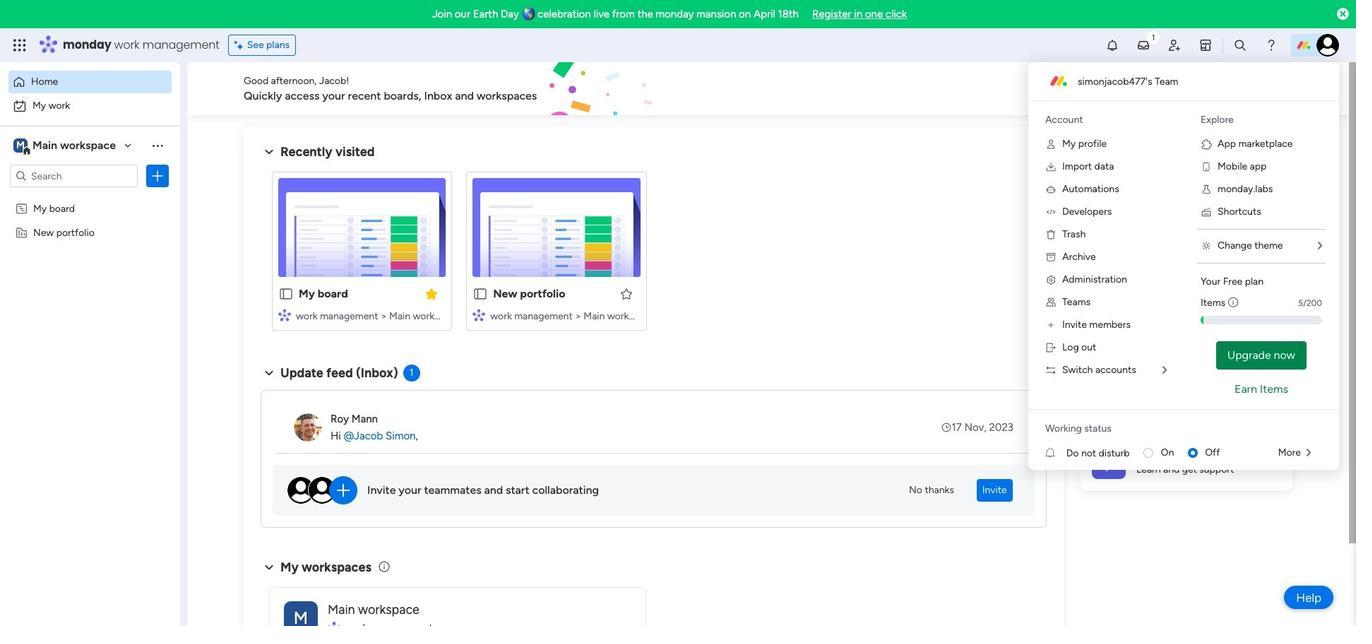 Task type: locate. For each thing, give the bounding box(es) containing it.
remove from favorites image
[[425, 287, 439, 301]]

administration image
[[1046, 274, 1057, 285]]

1 vertical spatial option
[[8, 95, 172, 117]]

quick search results list box
[[261, 160, 1047, 348]]

my profile image
[[1046, 138, 1057, 150]]

list box
[[0, 193, 180, 435]]

workspace image
[[284, 601, 318, 626]]

1 element
[[403, 365, 420, 382]]

monday marketplace image
[[1199, 38, 1213, 52]]

options image
[[151, 169, 165, 183]]

mobile app image
[[1201, 161, 1213, 172]]

archive image
[[1046, 252, 1057, 263]]

update feed image
[[1137, 38, 1151, 52]]

workspace options image
[[151, 138, 165, 152]]

invite members image
[[1046, 319, 1057, 331]]

list arrow image
[[1318, 241, 1323, 251]]

jacob simon image
[[1317, 34, 1340, 57]]

v2 user feedback image
[[1093, 81, 1103, 97]]

2 vertical spatial option
[[0, 195, 180, 198]]

close update feed (inbox) image
[[261, 365, 278, 382]]

help image
[[1265, 38, 1279, 52]]

add to favorites image
[[619, 287, 633, 301]]

option
[[8, 71, 172, 93], [8, 95, 172, 117], [0, 195, 180, 198]]

close recently visited image
[[261, 143, 278, 160]]

trash image
[[1046, 229, 1057, 240]]

0 vertical spatial option
[[8, 71, 172, 93]]

search everything image
[[1234, 38, 1248, 52]]

teams image
[[1046, 297, 1057, 308]]

v2 info image
[[1229, 295, 1239, 310]]

public board image
[[473, 286, 488, 302]]

shortcuts image
[[1201, 206, 1213, 218]]

1 image
[[1147, 29, 1160, 45]]

close my workspaces image
[[261, 559, 278, 576]]



Task type: vqa. For each thing, say whether or not it's contained in the screenshot.
Open full screen Icon
no



Task type: describe. For each thing, give the bounding box(es) containing it.
developers image
[[1046, 206, 1057, 218]]

change theme image
[[1201, 240, 1213, 252]]

notifications image
[[1106, 38, 1120, 52]]

templates image image
[[1094, 135, 1280, 232]]

invite members image
[[1168, 38, 1182, 52]]

v2 surfce notifications image
[[1046, 446, 1067, 460]]

import data image
[[1046, 161, 1057, 172]]

see plans image
[[234, 37, 247, 53]]

public board image
[[278, 286, 294, 302]]

log out image
[[1046, 342, 1057, 353]]

help center element
[[1081, 433, 1293, 490]]

getting started element
[[1081, 366, 1293, 422]]

workspace selection element
[[13, 137, 118, 155]]

v2 bolt switch image
[[1203, 81, 1211, 96]]

automations image
[[1046, 184, 1057, 195]]

monday.labs image
[[1201, 184, 1213, 195]]

select product image
[[13, 38, 27, 52]]

workspace image
[[13, 138, 28, 153]]

roy mann image
[[294, 413, 322, 442]]

Search in workspace field
[[30, 168, 118, 184]]



